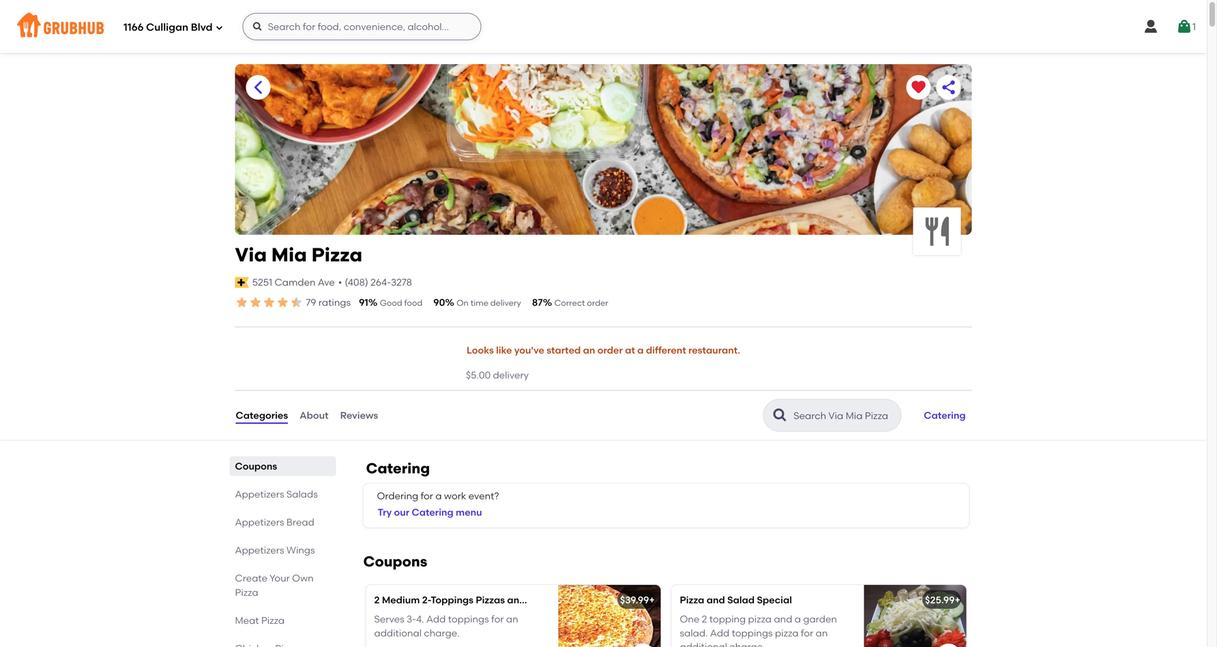 Task type: locate. For each thing, give the bounding box(es) containing it.
via mia pizza
[[235, 243, 362, 266]]

a left garden
[[795, 613, 801, 625]]

appetizers inside appetizers wings "tab"
[[235, 544, 284, 556]]

0 horizontal spatial toppings
[[448, 613, 489, 625]]

a inside button
[[638, 344, 644, 356]]

a inside one 2 topping pizza and a garden salad. add toppings pizza for an additional charge.
[[795, 613, 801, 625]]

toppings down toppings
[[448, 613, 489, 625]]

pizza down "create"
[[235, 587, 258, 598]]

+
[[649, 594, 655, 606], [955, 594, 961, 606]]

1 horizontal spatial an
[[583, 344, 595, 356]]

0 vertical spatial a
[[638, 344, 644, 356]]

0 horizontal spatial add
[[427, 613, 446, 625]]

additional down salad. on the right of page
[[680, 641, 728, 647]]

svg image left 1 button
[[1143, 18, 1160, 35]]

and up the topping
[[707, 594, 725, 606]]

ordering
[[377, 490, 419, 502]]

4.
[[416, 613, 424, 625]]

0 horizontal spatial charge.
[[424, 627, 460, 639]]

coupons tab
[[235, 459, 331, 473]]

an
[[583, 344, 595, 356], [506, 613, 518, 625], [816, 627, 828, 639]]

appetizers
[[235, 488, 284, 500], [235, 516, 284, 528], [235, 544, 284, 556]]

time
[[471, 298, 489, 308]]

(408) 264-3278 button
[[345, 276, 412, 289]]

a
[[638, 344, 644, 356], [436, 490, 442, 502], [795, 613, 801, 625]]

an down 2 medium 2-toppings pizzas and one 2 liter soda at the left
[[506, 613, 518, 625]]

1 horizontal spatial additional
[[680, 641, 728, 647]]

1 horizontal spatial one
[[680, 613, 700, 625]]

0 vertical spatial catering
[[924, 409, 966, 421]]

create
[[235, 572, 268, 584]]

charge.
[[424, 627, 460, 639], [730, 641, 765, 647]]

reviews button
[[340, 391, 379, 440]]

try our catering menu button
[[372, 497, 488, 527]]

0 vertical spatial order
[[587, 298, 609, 308]]

svg image inside 1 button
[[1177, 18, 1193, 35]]

$5.00
[[466, 369, 491, 381]]

svg image
[[1177, 18, 1193, 35], [215, 24, 224, 32]]

via
[[235, 243, 267, 266]]

special
[[757, 594, 792, 606]]

1 appetizers from the top
[[235, 488, 284, 500]]

$25.99 +
[[926, 594, 961, 606]]

0 vertical spatial one
[[528, 594, 548, 606]]

delivery right time
[[491, 298, 521, 308]]

about
[[300, 409, 329, 421]]

2 appetizers from the top
[[235, 516, 284, 528]]

a right the at
[[638, 344, 644, 356]]

serves 3-4. add toppings for an additional charge.
[[374, 613, 518, 639]]

1 vertical spatial charge.
[[730, 641, 765, 647]]

charge. down 4.
[[424, 627, 460, 639]]

0 horizontal spatial one
[[528, 594, 548, 606]]

add inside serves 3-4. add toppings for an additional charge.
[[427, 613, 446, 625]]

+ for $25.99
[[955, 594, 961, 606]]

0 horizontal spatial a
[[436, 490, 442, 502]]

(408)
[[345, 277, 368, 288]]

1 vertical spatial one
[[680, 613, 700, 625]]

1 horizontal spatial add
[[710, 627, 730, 639]]

2 vertical spatial a
[[795, 613, 801, 625]]

main navigation navigation
[[0, 0, 1207, 53]]

1 vertical spatial add
[[710, 627, 730, 639]]

3 appetizers from the top
[[235, 544, 284, 556]]

pizza
[[748, 613, 772, 625], [775, 627, 799, 639]]

add right 4.
[[427, 613, 446, 625]]

0 vertical spatial add
[[427, 613, 446, 625]]

charge. down the topping
[[730, 641, 765, 647]]

264-
[[371, 277, 391, 288]]

1 + from the left
[[649, 594, 655, 606]]

1 vertical spatial coupons
[[363, 553, 428, 570]]

for
[[421, 490, 433, 502], [491, 613, 504, 625], [801, 627, 814, 639]]

coupons
[[235, 460, 277, 472], [363, 553, 428, 570]]

good food
[[380, 298, 423, 308]]

1 vertical spatial appetizers
[[235, 516, 284, 528]]

87
[[532, 297, 543, 308]]

2 up salad. on the right of page
[[702, 613, 707, 625]]

create your own pizza tab
[[235, 571, 331, 600]]

appetizers wings tab
[[235, 543, 331, 557]]

looks
[[467, 344, 494, 356]]

menu
[[456, 507, 482, 518]]

toppings
[[448, 613, 489, 625], [732, 627, 773, 639]]

2 up serves
[[374, 594, 380, 606]]

at
[[625, 344, 635, 356]]

appetizers salads tab
[[235, 487, 331, 501]]

2 vertical spatial catering
[[412, 507, 454, 518]]

pizza up salad. on the right of page
[[680, 594, 705, 606]]

2 horizontal spatial for
[[801, 627, 814, 639]]

appetizers bread tab
[[235, 515, 331, 529]]

pizza
[[312, 243, 362, 266], [235, 587, 258, 598], [680, 594, 705, 606], [261, 615, 285, 626]]

for inside one 2 topping pizza and a garden salad. add toppings pizza for an additional charge.
[[801, 627, 814, 639]]

2 vertical spatial appetizers
[[235, 544, 284, 556]]

one up salad. on the right of page
[[680, 613, 700, 625]]

coupons inside tab
[[235, 460, 277, 472]]

meat pizza tab
[[235, 613, 331, 628]]

1166
[[124, 21, 144, 34]]

tab
[[235, 641, 331, 647]]

order left the at
[[598, 344, 623, 356]]

0 vertical spatial charge.
[[424, 627, 460, 639]]

svg image
[[1143, 18, 1160, 35], [252, 21, 263, 32]]

add down the topping
[[710, 627, 730, 639]]

2 inside one 2 topping pizza and a garden salad. add toppings pizza for an additional charge.
[[702, 613, 707, 625]]

appetizers up appetizers bread
[[235, 488, 284, 500]]

and down special
[[774, 613, 793, 625]]

a left work
[[436, 490, 442, 502]]

an right started
[[583, 344, 595, 356]]

+ for $39.99
[[649, 594, 655, 606]]

1 vertical spatial for
[[491, 613, 504, 625]]

salad
[[728, 594, 755, 606]]

for left work
[[421, 490, 433, 502]]

for down pizzas on the bottom left of the page
[[491, 613, 504, 625]]

restaurant.
[[689, 344, 741, 356]]

1 horizontal spatial charge.
[[730, 641, 765, 647]]

0 vertical spatial appetizers
[[235, 488, 284, 500]]

0 horizontal spatial an
[[506, 613, 518, 625]]

0 horizontal spatial +
[[649, 594, 655, 606]]

0 horizontal spatial pizza
[[748, 613, 772, 625]]

0 vertical spatial additional
[[374, 627, 422, 639]]

wings
[[287, 544, 315, 556]]

0 vertical spatial for
[[421, 490, 433, 502]]

appetizers inside appetizers salads tab
[[235, 488, 284, 500]]

2
[[374, 594, 380, 606], [550, 594, 555, 606], [702, 613, 707, 625]]

order
[[587, 298, 609, 308], [598, 344, 623, 356]]

0 vertical spatial pizza
[[748, 613, 772, 625]]

0 horizontal spatial coupons
[[235, 460, 277, 472]]

1 vertical spatial pizza
[[775, 627, 799, 639]]

order right 'correct'
[[587, 298, 609, 308]]

appetizers for appetizers wings
[[235, 544, 284, 556]]

one left "liter" on the bottom of page
[[528, 594, 548, 606]]

delivery down like
[[493, 369, 529, 381]]

medium
[[382, 594, 420, 606]]

categories button
[[235, 391, 289, 440]]

ave
[[318, 277, 335, 288]]

svg image right blvd
[[252, 21, 263, 32]]

add
[[427, 613, 446, 625], [710, 627, 730, 639]]

additional down serves
[[374, 627, 422, 639]]

for down garden
[[801, 627, 814, 639]]

pizza and salad special
[[680, 594, 792, 606]]

2 + from the left
[[955, 594, 961, 606]]

0 horizontal spatial svg image
[[252, 21, 263, 32]]

1 horizontal spatial svg image
[[1143, 18, 1160, 35]]

1 horizontal spatial toppings
[[732, 627, 773, 639]]

$25.99
[[926, 594, 955, 606]]

1 vertical spatial additional
[[680, 641, 728, 647]]

delivery
[[491, 298, 521, 308], [493, 369, 529, 381]]

catering
[[924, 409, 966, 421], [366, 460, 430, 477], [412, 507, 454, 518]]

different
[[646, 344, 686, 356]]

looks like you've started an order at a different restaurant. button
[[466, 335, 741, 365]]

1 vertical spatial order
[[598, 344, 623, 356]]

saved restaurant image
[[911, 79, 927, 96]]

for inside serves 3-4. add toppings for an additional charge.
[[491, 613, 504, 625]]

topping
[[710, 613, 746, 625]]

saved restaurant button
[[907, 75, 931, 100]]

categories
[[236, 409, 288, 421]]

1 horizontal spatial for
[[491, 613, 504, 625]]

0 horizontal spatial additional
[[374, 627, 422, 639]]

star icon image
[[235, 296, 249, 309], [249, 296, 262, 309], [262, 296, 276, 309], [276, 296, 290, 309], [290, 296, 303, 309], [290, 296, 303, 309]]

2 horizontal spatial an
[[816, 627, 828, 639]]

0 horizontal spatial 2
[[374, 594, 380, 606]]

our
[[394, 507, 410, 518]]

1 horizontal spatial and
[[707, 594, 725, 606]]

and
[[507, 594, 526, 606], [707, 594, 725, 606], [774, 613, 793, 625]]

via mia pizza logo image
[[914, 207, 961, 255]]

one
[[528, 594, 548, 606], [680, 613, 700, 625]]

79
[[306, 297, 316, 308]]

1 vertical spatial toppings
[[732, 627, 773, 639]]

2 left "liter" on the bottom of page
[[550, 594, 555, 606]]

started
[[547, 344, 581, 356]]

liter
[[558, 594, 579, 606]]

coupons up "appetizers salads"
[[235, 460, 277, 472]]

salad.
[[680, 627, 708, 639]]

pizza right meat
[[261, 615, 285, 626]]

3278
[[391, 277, 412, 288]]

2 horizontal spatial a
[[795, 613, 801, 625]]

catering button
[[918, 400, 972, 430]]

1 horizontal spatial svg image
[[1177, 18, 1193, 35]]

2 vertical spatial for
[[801, 627, 814, 639]]

appetizers up appetizers wings
[[235, 516, 284, 528]]

1 vertical spatial a
[[436, 490, 442, 502]]

ratings
[[319, 297, 351, 308]]

2 vertical spatial an
[[816, 627, 828, 639]]

2 horizontal spatial 2
[[702, 613, 707, 625]]

appetizers salads
[[235, 488, 318, 500]]

reviews
[[340, 409, 378, 421]]

1 button
[[1177, 14, 1196, 39]]

additional inside one 2 topping pizza and a garden salad. add toppings pizza for an additional charge.
[[680, 641, 728, 647]]

appetizers inside appetizers bread tab
[[235, 516, 284, 528]]

1 vertical spatial an
[[506, 613, 518, 625]]

pizza inside create your own pizza
[[235, 587, 258, 598]]

catering inside button
[[924, 409, 966, 421]]

you've
[[514, 344, 545, 356]]

ordering for a work event? try our catering menu
[[377, 490, 499, 518]]

1 horizontal spatial a
[[638, 344, 644, 356]]

mia
[[271, 243, 307, 266]]

an down garden
[[816, 627, 828, 639]]

0 vertical spatial coupons
[[235, 460, 277, 472]]

one 2 topping pizza and a garden salad. add toppings pizza for an additional charge.
[[680, 613, 837, 647]]

2 horizontal spatial and
[[774, 613, 793, 625]]

toppings down the topping
[[732, 627, 773, 639]]

2-
[[422, 594, 431, 606]]

1 horizontal spatial +
[[955, 594, 961, 606]]

and right pizzas on the bottom left of the page
[[507, 594, 526, 606]]

appetizers up "create"
[[235, 544, 284, 556]]

coupons up medium
[[363, 553, 428, 570]]

0 horizontal spatial for
[[421, 490, 433, 502]]

0 vertical spatial toppings
[[448, 613, 489, 625]]

0 vertical spatial an
[[583, 344, 595, 356]]

additional
[[374, 627, 422, 639], [680, 641, 728, 647]]



Task type: vqa. For each thing, say whether or not it's contained in the screenshot.
Ready associated with Zzamong
no



Task type: describe. For each thing, give the bounding box(es) containing it.
blvd
[[191, 21, 213, 34]]

1 vertical spatial delivery
[[493, 369, 529, 381]]

own
[[292, 572, 314, 584]]

work
[[444, 490, 466, 502]]

soda
[[581, 594, 606, 606]]

$5.00 delivery
[[466, 369, 529, 381]]

appetizers for appetizers salads
[[235, 488, 284, 500]]

1 horizontal spatial pizza
[[775, 627, 799, 639]]

caret left icon image
[[250, 79, 267, 96]]

1 horizontal spatial 2
[[550, 594, 555, 606]]

meat
[[235, 615, 259, 626]]

for inside ordering for a work event? try our catering menu
[[421, 490, 433, 502]]

pizzas
[[476, 594, 505, 606]]

a inside ordering for a work event? try our catering menu
[[436, 490, 442, 502]]

share icon image
[[941, 79, 957, 96]]

culligan
[[146, 21, 188, 34]]

appetizers bread
[[235, 516, 314, 528]]

charge. inside serves 3-4. add toppings for an additional charge.
[[424, 627, 460, 639]]

1
[[1193, 21, 1196, 32]]

• (408) 264-3278
[[338, 277, 412, 288]]

bread
[[287, 516, 314, 528]]

catering inside ordering for a work event? try our catering menu
[[412, 507, 454, 518]]

Search Via Mia Pizza search field
[[793, 409, 897, 422]]

about button
[[299, 391, 329, 440]]

search icon image
[[772, 407, 788, 424]]

your
[[270, 572, 290, 584]]

add inside one 2 topping pizza and a garden salad. add toppings pizza for an additional charge.
[[710, 627, 730, 639]]

correct
[[555, 298, 585, 308]]

$39.99
[[620, 594, 649, 606]]

0 horizontal spatial svg image
[[215, 24, 224, 32]]

appetizers for appetizers bread
[[235, 516, 284, 528]]

an inside serves 3-4. add toppings for an additional charge.
[[506, 613, 518, 625]]

food
[[404, 298, 423, 308]]

create your own pizza
[[235, 572, 314, 598]]

camden
[[275, 277, 316, 288]]

91
[[359, 297, 369, 308]]

good
[[380, 298, 402, 308]]

$39.99 +
[[620, 594, 655, 606]]

pizza inside the meat pizza tab
[[261, 615, 285, 626]]

5251
[[252, 277, 272, 288]]

90
[[434, 297, 445, 308]]

charge. inside one 2 topping pizza and a garden salad. add toppings pizza for an additional charge.
[[730, 641, 765, 647]]

subscription pass image
[[235, 277, 249, 288]]

1 horizontal spatial coupons
[[363, 553, 428, 570]]

2 medium 2-toppings pizzas and one 2 liter soda
[[374, 594, 606, 606]]

toppings
[[431, 594, 474, 606]]

toppings inside one 2 topping pizza and a garden salad. add toppings pizza for an additional charge.
[[732, 627, 773, 639]]

toppings inside serves 3-4. add toppings for an additional charge.
[[448, 613, 489, 625]]

one inside one 2 topping pizza and a garden salad. add toppings pizza for an additional charge.
[[680, 613, 700, 625]]

and inside one 2 topping pizza and a garden salad. add toppings pizza for an additional charge.
[[774, 613, 793, 625]]

3-
[[407, 613, 416, 625]]

looks like you've started an order at a different restaurant.
[[467, 344, 741, 356]]

an inside one 2 topping pizza and a garden salad. add toppings pizza for an additional charge.
[[816, 627, 828, 639]]

1166 culligan blvd
[[124, 21, 213, 34]]

pizza and salad special image
[[864, 585, 967, 647]]

on time delivery
[[457, 298, 521, 308]]

5251 camden ave button
[[252, 275, 336, 290]]

event?
[[469, 490, 499, 502]]

additional inside serves 3-4. add toppings for an additional charge.
[[374, 627, 422, 639]]

an inside button
[[583, 344, 595, 356]]

meat pizza
[[235, 615, 285, 626]]

salads
[[287, 488, 318, 500]]

•
[[338, 277, 342, 288]]

2 medium 2-toppings pizzas and one 2 liter soda image
[[559, 585, 661, 647]]

like
[[496, 344, 512, 356]]

on
[[457, 298, 469, 308]]

1 vertical spatial catering
[[366, 460, 430, 477]]

garden
[[804, 613, 837, 625]]

79 ratings
[[306, 297, 351, 308]]

5251 camden ave
[[252, 277, 335, 288]]

pizza up •
[[312, 243, 362, 266]]

Search for food, convenience, alcohol... search field
[[243, 13, 482, 40]]

try
[[378, 507, 392, 518]]

0 vertical spatial delivery
[[491, 298, 521, 308]]

appetizers wings
[[235, 544, 315, 556]]

serves
[[374, 613, 405, 625]]

order inside button
[[598, 344, 623, 356]]

correct order
[[555, 298, 609, 308]]

0 horizontal spatial and
[[507, 594, 526, 606]]



